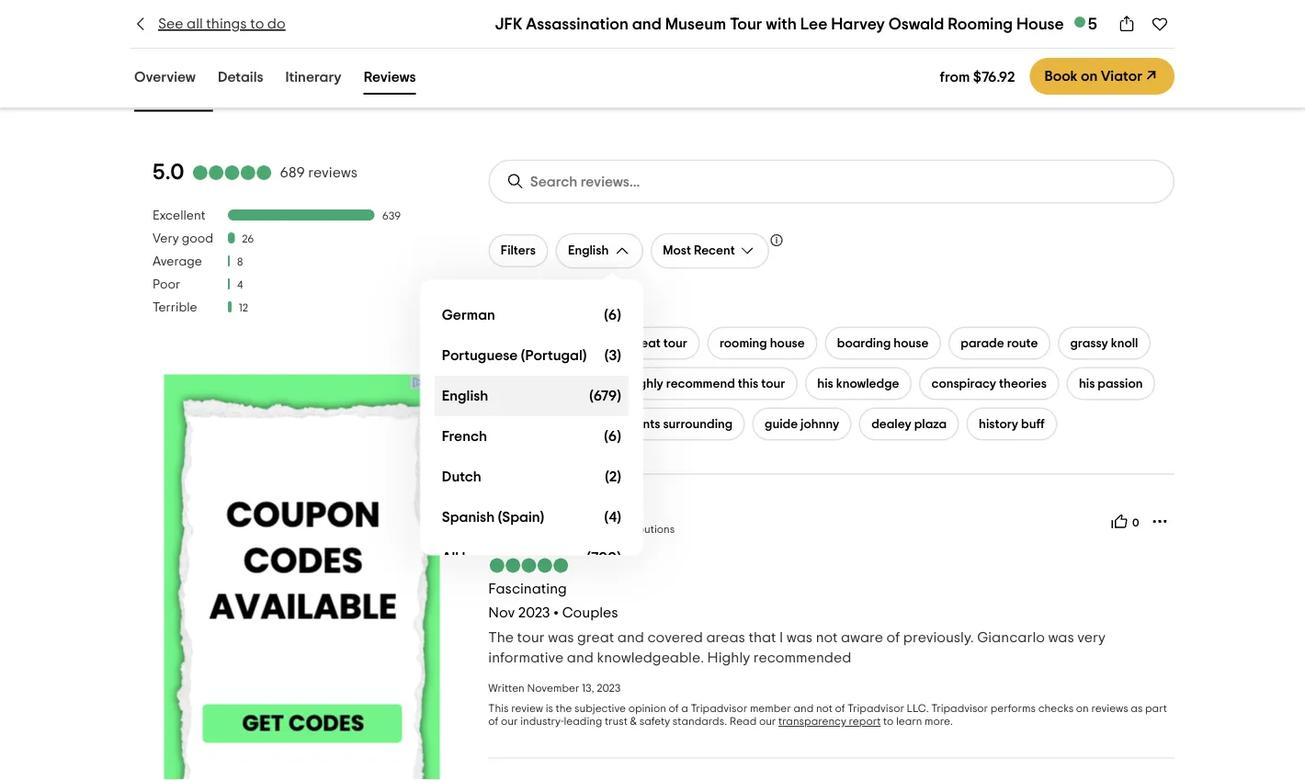Task type: describe. For each thing, give the bounding box(es) containing it.
not inside the tour was great and covered areas that i was not aware of previously. giancarlo was very informative and knowledgeable. highly recommended
[[816, 630, 838, 645]]

couples
[[562, 605, 618, 620]]

portuguese
[[442, 348, 518, 363]]

read
[[730, 716, 757, 727]]

0 button
[[1105, 507, 1145, 536]]

book depository button
[[488, 367, 608, 400]]

option containing portuguese (portugal)
[[435, 335, 629, 375]]

4 inside filter reviews element
[[237, 279, 243, 290]]

book
[[1044, 69, 1078, 84]]

parade route button
[[948, 327, 1050, 360]]

do
[[267, 17, 286, 31]]

and inside this review is the subjective opinion of a tripadvisor member and not of tripadvisor llc. tripadvisor performs checks on reviews as part of our industry-leading trust & safety standards. read our
[[794, 704, 814, 715]]

great inside the tour was great and covered areas that i was not aware of previously. giancarlo was very informative and knowledgeable. highly recommended
[[577, 630, 614, 645]]

tour for great
[[663, 337, 687, 350]]

of up transparency report link
[[835, 704, 845, 715]]

transparency report link
[[778, 716, 881, 727]]

689
[[280, 165, 305, 180]]

oswald
[[889, 16, 944, 32]]

grassy knoll
[[1070, 337, 1138, 350]]

26
[[242, 233, 254, 244]]

0 horizontal spatial to
[[250, 17, 264, 31]]

jfk assassination and museum tour with lee harvey oswald rooming house
[[495, 16, 1064, 32]]

option containing spanish (spain)
[[435, 497, 629, 537]]

covered
[[647, 630, 703, 645]]

trust
[[605, 716, 628, 727]]

average
[[153, 256, 202, 268]]

search image
[[506, 172, 525, 191]]

2 horizontal spatial tour
[[761, 377, 785, 390]]

viator
[[1101, 69, 1142, 84]]

standards.
[[673, 716, 727, 727]]

is
[[546, 704, 553, 715]]

jfk
[[501, 337, 515, 350]]

languages
[[462, 550, 532, 565]]

0
[[1132, 517, 1139, 528]]

robert b link
[[525, 505, 583, 520]]

itinerary
[[285, 69, 342, 84]]

(6) for french
[[604, 429, 621, 443]]

with
[[766, 16, 797, 32]]

english inside dropdown button
[[568, 244, 609, 257]]

2023 inside fascinating nov 2023 • couples
[[518, 605, 550, 620]]

itinerary button
[[282, 64, 345, 95]]

house for boarding house
[[894, 337, 929, 350]]

great inside button
[[629, 337, 661, 350]]

the tour was great and covered areas that i was not aware of previously. giancarlo was very informative and knowledgeable. highly recommended
[[488, 630, 1106, 665]]

and left museum
[[632, 16, 662, 32]]

english button
[[556, 233, 643, 269]]

see all things to do link
[[131, 14, 286, 34]]

q&a button
[[231, 72, 284, 112]]

0 vertical spatial 5.0 of 5 bubbles image
[[192, 165, 272, 180]]

transparency report to learn more.
[[778, 716, 953, 727]]

tour for the
[[517, 630, 545, 645]]

report
[[849, 716, 881, 727]]

on inside this review is the subjective opinion of a tripadvisor member and not of tripadvisor llc. tripadvisor performs checks on reviews as part of our industry-leading trust & safety standards. read our
[[1076, 704, 1089, 715]]

buff
[[1021, 418, 1045, 431]]

robert b image
[[488, 505, 518, 535]]

see all things to do
[[158, 17, 286, 31]]

boarding
[[837, 337, 891, 350]]

2 tripadvisor from the left
[[848, 704, 904, 715]]

november
[[527, 683, 579, 694]]

from
[[940, 69, 970, 84]]

depository
[[533, 377, 596, 390]]

639
[[382, 210, 401, 221]]

his for his passion
[[1079, 377, 1095, 390]]

2 our from the left
[[759, 716, 776, 727]]

(3)
[[605, 348, 621, 363]]

of left a
[[669, 704, 679, 715]]

fascinating nov 2023 • couples
[[488, 582, 618, 620]]

fun
[[501, 418, 519, 431]]

areas
[[706, 630, 745, 645]]

4 inside robert b stratford, ct 4 contributions
[[599, 524, 605, 535]]

of down this
[[488, 716, 499, 727]]

robert b stratford, ct 4 contributions
[[525, 505, 675, 535]]

1 horizontal spatial reviews button
[[360, 64, 420, 95]]

grassy knoll button
[[1058, 327, 1151, 360]]

overview
[[134, 69, 196, 84]]

3 tripadvisor from the left
[[931, 704, 988, 715]]

opinion
[[628, 704, 666, 715]]

rooming house button
[[707, 327, 817, 360]]

recent
[[694, 244, 735, 257]]

great tour
[[629, 337, 687, 350]]

(portugal)
[[521, 348, 587, 363]]

highly recommend this tour
[[628, 377, 785, 390]]

history buff button
[[966, 408, 1057, 441]]

house
[[1016, 16, 1064, 32]]

Search search field
[[530, 173, 684, 190]]

•
[[553, 605, 559, 620]]

most recent button
[[651, 233, 769, 269]]

reviews for the right reviews button
[[364, 69, 416, 84]]

parade
[[961, 337, 1004, 350]]

boarding house button
[[825, 327, 941, 360]]

highly recommend this tour button
[[616, 367, 798, 400]]

his passion
[[1079, 377, 1143, 390]]

that
[[749, 630, 776, 645]]

great tour button
[[616, 327, 700, 360]]

knowledgeable.
[[597, 650, 704, 665]]

see
[[158, 17, 183, 31]]

guide johnny
[[765, 418, 839, 431]]

things
[[206, 17, 247, 31]]

3 was from the left
[[1048, 630, 1074, 645]]

reviews for the leftmost reviews button
[[134, 78, 213, 100]]

good
[[182, 233, 213, 245]]

dealey plaza button
[[859, 408, 959, 441]]

advertisement region
[[164, 375, 440, 780]]

harvey
[[831, 16, 885, 32]]

most recent
[[663, 244, 735, 257]]

0 horizontal spatial reviews button
[[131, 72, 216, 112]]

on inside the book on viator link
[[1081, 69, 1098, 84]]

his for his knowledge
[[817, 377, 833, 390]]

conspiracy theories
[[931, 377, 1047, 390]]

grassy
[[1070, 337, 1108, 350]]

german
[[442, 307, 495, 322]]

(4)
[[604, 510, 621, 524]]

not inside this review is the subjective opinion of a tripadvisor member and not of tripadvisor llc. tripadvisor performs checks on reviews as part of our industry-leading trust & safety standards. read our
[[816, 704, 832, 715]]

the
[[556, 704, 572, 715]]

fascinating
[[488, 582, 567, 596]]



Task type: vqa. For each thing, say whether or not it's contained in the screenshot.
Fascinating link
yes



Task type: locate. For each thing, give the bounding box(es) containing it.
rooming
[[720, 337, 767, 350]]

checks
[[1038, 704, 1074, 715]]

all languages
[[442, 550, 532, 565]]

b
[[575, 505, 583, 520]]

review
[[511, 704, 543, 715]]

7 option from the top
[[435, 537, 629, 578]]

was right i
[[787, 630, 813, 645]]

0 horizontal spatial our
[[501, 716, 518, 727]]

5 option from the top
[[435, 456, 629, 497]]

(6) left events
[[604, 429, 621, 443]]

our down this
[[501, 716, 518, 727]]

1 vertical spatial 5.0 of 5 bubbles image
[[488, 558, 569, 573]]

1 was from the left
[[548, 630, 574, 645]]

house for rooming house
[[770, 337, 805, 350]]

great
[[629, 337, 661, 350], [577, 630, 614, 645]]

option containing english
[[435, 375, 629, 416]]

of right aware
[[886, 630, 900, 645]]

(6) for german
[[604, 307, 621, 322]]

open options menu image
[[1151, 512, 1169, 531]]

tripadvisor
[[691, 704, 747, 715], [848, 704, 904, 715], [931, 704, 988, 715]]

spanish (spain)
[[442, 510, 544, 524]]

industry-
[[520, 716, 564, 727]]

0 horizontal spatial 2023
[[518, 605, 550, 620]]

not up recommended at the right
[[816, 630, 838, 645]]

tours
[[561, 418, 590, 431]]

jfk assassination
[[501, 337, 597, 350]]

2 was from the left
[[787, 630, 813, 645]]

portuguese (portugal)
[[442, 348, 587, 363]]

fascinating link
[[488, 582, 567, 596]]

2 his from the left
[[1079, 377, 1095, 390]]

0 horizontal spatial 5.0 of 5 bubbles image
[[192, 165, 272, 180]]

0 horizontal spatial his
[[817, 377, 833, 390]]

1 horizontal spatial house
[[894, 337, 929, 350]]

0 vertical spatial reviews
[[308, 165, 358, 180]]

filter reviews element
[[153, 208, 452, 323]]

reviews button down see at the top of the page
[[131, 72, 216, 112]]

0 vertical spatial not
[[816, 630, 838, 645]]

reviews button right itinerary button
[[360, 64, 420, 95]]

1 (6) from the top
[[604, 307, 621, 322]]

1 horizontal spatial reviews
[[364, 69, 416, 84]]

0 vertical spatial tour
[[663, 337, 687, 350]]

english inside option
[[442, 388, 488, 403]]

and up 13,
[[567, 650, 594, 665]]

5.0 of 5 bubbles image left 689
[[192, 165, 272, 180]]

french
[[442, 429, 487, 443]]

written november 13, 2023
[[488, 683, 621, 694]]

theories
[[999, 377, 1047, 390]]

1 vertical spatial to
[[883, 716, 894, 727]]

museum
[[665, 16, 726, 32]]

4 down 8
[[237, 279, 243, 290]]

this
[[488, 704, 509, 715]]

option containing german
[[435, 295, 629, 335]]

1 horizontal spatial reviews
[[1091, 704, 1128, 715]]

0 horizontal spatial house
[[770, 337, 805, 350]]

2 house from the left
[[894, 337, 929, 350]]

save to a trip image
[[1151, 15, 1169, 33]]

his up 'johnny'
[[817, 377, 833, 390]]

events surrounding button
[[610, 408, 745, 441]]

mentions
[[544, 300, 604, 314]]

tour up informative
[[517, 630, 545, 645]]

previously.
[[903, 630, 974, 645]]

1 horizontal spatial was
[[787, 630, 813, 645]]

part
[[1145, 704, 1167, 715]]

on
[[1081, 69, 1098, 84], [1076, 704, 1089, 715]]

2023 left •
[[518, 605, 550, 620]]

english up mentions
[[568, 244, 609, 257]]

reviews
[[308, 165, 358, 180], [1091, 704, 1128, 715]]

member
[[750, 704, 791, 715]]

tour right this
[[761, 377, 785, 390]]

0 vertical spatial (6)
[[604, 307, 621, 322]]

1 vertical spatial on
[[1076, 704, 1089, 715]]

12
[[239, 302, 248, 313]]

to left do
[[250, 17, 264, 31]]

4
[[237, 279, 243, 290], [599, 524, 605, 535]]

2 horizontal spatial tripadvisor
[[931, 704, 988, 715]]

option containing all languages
[[435, 537, 629, 578]]

0 horizontal spatial tour
[[517, 630, 545, 645]]

1 vertical spatial 2023
[[597, 683, 621, 694]]

most
[[663, 244, 691, 257]]

robert
[[525, 505, 571, 520]]

i
[[779, 630, 783, 645]]

0 horizontal spatial tripadvisor
[[691, 704, 747, 715]]

1 horizontal spatial his
[[1079, 377, 1095, 390]]

2023 right 13,
[[597, 683, 621, 694]]

8
[[237, 256, 243, 267]]

was down •
[[548, 630, 574, 645]]

1 tab list from the top
[[108, 61, 442, 98]]

1 horizontal spatial great
[[629, 337, 661, 350]]

tripadvisor up the more.
[[931, 704, 988, 715]]

his
[[817, 377, 833, 390], [1079, 377, 1095, 390]]

of inside the tour was great and covered areas that i was not aware of previously. giancarlo was very informative and knowledgeable. highly recommended
[[886, 630, 900, 645]]

this review is the subjective opinion of a tripadvisor member and not of tripadvisor llc. tripadvisor performs checks on reviews as part of our industry-leading trust & safety standards. read our
[[488, 704, 1167, 727]]

0 horizontal spatial reviews
[[134, 78, 213, 100]]

not up transparency report link
[[816, 704, 832, 715]]

overview button
[[131, 64, 199, 95]]

reviews right 689
[[308, 165, 358, 180]]

dutch
[[442, 469, 482, 484]]

great down couples
[[577, 630, 614, 645]]

3 option from the top
[[435, 375, 629, 416]]

1 horizontal spatial our
[[759, 716, 776, 727]]

his passion button
[[1066, 367, 1155, 400]]

tour
[[730, 16, 762, 32]]

reviews down see at the top of the page
[[134, 78, 213, 100]]

as
[[1131, 704, 1143, 715]]

dallas
[[522, 418, 558, 431]]

highly
[[707, 650, 750, 665]]

0 horizontal spatial reviews
[[308, 165, 358, 180]]

0 vertical spatial great
[[629, 337, 661, 350]]

(700)
[[587, 550, 621, 565]]

his inside button
[[1079, 377, 1095, 390]]

book depository
[[501, 377, 596, 390]]

very good
[[153, 233, 213, 245]]

2 option from the top
[[435, 335, 629, 375]]

his left the passion
[[1079, 377, 1095, 390]]

4 right the "ct"
[[599, 524, 605, 535]]

his inside "button"
[[817, 377, 833, 390]]

0 vertical spatial on
[[1081, 69, 1098, 84]]

very
[[1077, 630, 1106, 645]]

popular mentions
[[488, 300, 604, 314]]

assassination
[[517, 337, 597, 350]]

tab list containing overview
[[108, 61, 442, 98]]

list box
[[420, 280, 643, 578]]

list box containing german
[[420, 280, 643, 578]]

on right 'book'
[[1081, 69, 1098, 84]]

5.0 of 5 bubbles image
[[192, 165, 272, 180], [488, 558, 569, 573]]

1 option from the top
[[435, 295, 629, 335]]

share image
[[1118, 15, 1136, 33]]

1 horizontal spatial tripadvisor
[[848, 704, 904, 715]]

1 our from the left
[[501, 716, 518, 727]]

tripadvisor up transparency report to learn more.
[[848, 704, 904, 715]]

our down member
[[759, 716, 776, 727]]

1 tripadvisor from the left
[[691, 704, 747, 715]]

1 vertical spatial tour
[[761, 377, 785, 390]]

passion
[[1098, 377, 1143, 390]]

all
[[187, 17, 203, 31]]

0 horizontal spatial english
[[442, 388, 488, 403]]

reviews right itinerary
[[364, 69, 416, 84]]

0 vertical spatial 4
[[237, 279, 243, 290]]

0 horizontal spatial was
[[548, 630, 574, 645]]

history
[[979, 418, 1018, 431]]

1 vertical spatial english
[[442, 388, 488, 403]]

option
[[435, 295, 629, 335], [435, 335, 629, 375], [435, 375, 629, 416], [435, 416, 629, 456], [435, 456, 629, 497], [435, 497, 629, 537], [435, 537, 629, 578]]

transparency
[[778, 716, 846, 727]]

2 not from the top
[[816, 704, 832, 715]]

house right rooming
[[770, 337, 805, 350]]

all
[[442, 550, 459, 565]]

details button
[[214, 64, 267, 95]]

tour inside the tour was great and covered areas that i was not aware of previously. giancarlo was very informative and knowledgeable. highly recommended
[[517, 630, 545, 645]]

2 horizontal spatial was
[[1048, 630, 1074, 645]]

0 vertical spatial to
[[250, 17, 264, 31]]

2 tab list from the top
[[108, 68, 1197, 115]]

$76.92
[[973, 69, 1015, 84]]

rooming house
[[720, 337, 805, 350]]

1 house from the left
[[770, 337, 805, 350]]

english up french
[[442, 388, 488, 403]]

house right boarding
[[894, 337, 929, 350]]

1 vertical spatial reviews
[[1091, 704, 1128, 715]]

more.
[[925, 716, 953, 727]]

4 option from the top
[[435, 416, 629, 456]]

1 vertical spatial (6)
[[604, 429, 621, 443]]

tab list
[[108, 61, 442, 98], [108, 68, 1197, 115]]

1 horizontal spatial 4
[[599, 524, 605, 535]]

parade route
[[961, 337, 1038, 350]]

tripadvisor up standards.
[[691, 704, 747, 715]]

and up "knowledgeable."
[[617, 630, 644, 645]]

was
[[548, 630, 574, 645], [787, 630, 813, 645], [1048, 630, 1074, 645]]

5
[[1088, 16, 1097, 32]]

leading
[[564, 716, 602, 727]]

6 option from the top
[[435, 497, 629, 537]]

1 horizontal spatial tour
[[663, 337, 687, 350]]

dealey plaza
[[871, 418, 947, 431]]

conspiracy
[[931, 377, 996, 390]]

0 vertical spatial english
[[568, 244, 609, 257]]

(6) right mentions
[[604, 307, 621, 322]]

tab list containing reviews
[[108, 68, 1197, 115]]

great right '(3)'
[[629, 337, 661, 350]]

plaza
[[914, 418, 947, 431]]

spanish
[[442, 510, 495, 524]]

details
[[218, 69, 263, 84]]

tour up recommend
[[663, 337, 687, 350]]

llc.
[[907, 704, 929, 715]]

events surrounding
[[622, 418, 733, 431]]

dealey
[[871, 418, 911, 431]]

0 horizontal spatial 4
[[237, 279, 243, 290]]

option containing french
[[435, 416, 629, 456]]

5.0 of 5 bubbles image up the fascinating
[[488, 558, 569, 573]]

reviews
[[364, 69, 416, 84], [134, 78, 213, 100]]

1 horizontal spatial english
[[568, 244, 609, 257]]

0 horizontal spatial great
[[577, 630, 614, 645]]

was left very
[[1048, 630, 1074, 645]]

history buff
[[979, 418, 1045, 431]]

book
[[501, 377, 530, 390]]

1 his from the left
[[817, 377, 833, 390]]

1 vertical spatial great
[[577, 630, 614, 645]]

boarding house
[[837, 337, 929, 350]]

option containing dutch
[[435, 456, 629, 497]]

1 horizontal spatial 5.0 of 5 bubbles image
[[488, 558, 569, 573]]

1 horizontal spatial to
[[883, 716, 894, 727]]

terrible
[[153, 301, 197, 314]]

1 not from the top
[[816, 630, 838, 645]]

1 vertical spatial not
[[816, 704, 832, 715]]

2 vertical spatial tour
[[517, 630, 545, 645]]

1 vertical spatial 4
[[599, 524, 605, 535]]

a
[[681, 704, 688, 715]]

and up transparency
[[794, 704, 814, 715]]

book on viator
[[1044, 69, 1142, 84]]

reviews inside this review is the subjective opinion of a tripadvisor member and not of tripadvisor llc. tripadvisor performs checks on reviews as part of our industry-leading trust & safety standards. read our
[[1091, 704, 1128, 715]]

to left the learn
[[883, 716, 894, 727]]

0 vertical spatial 2023
[[518, 605, 550, 620]]

2 (6) from the top
[[604, 429, 621, 443]]

1 horizontal spatial 2023
[[597, 683, 621, 694]]

from $76.92
[[940, 69, 1015, 84]]

on right the checks
[[1076, 704, 1089, 715]]

reviews left the as
[[1091, 704, 1128, 715]]



